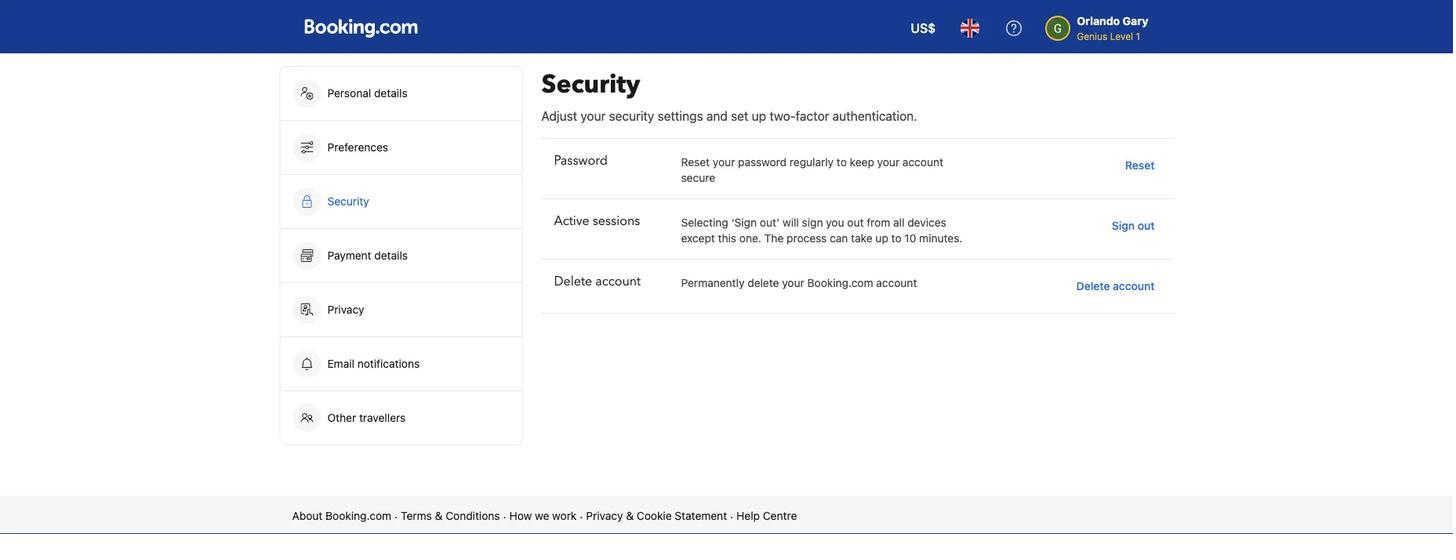 Task type: vqa. For each thing, say whether or not it's contained in the screenshot.


Task type: locate. For each thing, give the bounding box(es) containing it.
account
[[903, 156, 943, 169], [595, 273, 641, 290], [876, 276, 917, 289], [1113, 280, 1155, 293]]

delete
[[554, 273, 592, 290], [1076, 280, 1110, 293]]

settings
[[658, 109, 703, 124]]

1 vertical spatial details
[[374, 249, 408, 262]]

to
[[837, 156, 847, 169], [891, 232, 902, 245]]

us$
[[911, 21, 936, 36]]

your right keep
[[877, 156, 900, 169]]

account down sessions
[[595, 273, 641, 290]]

up
[[752, 109, 766, 124], [876, 232, 888, 245]]

0 vertical spatial details
[[374, 87, 408, 100]]

& right terms
[[435, 509, 443, 522]]

privacy down payment
[[327, 303, 364, 316]]

security up payment
[[327, 195, 369, 208]]

booking.com right about
[[326, 509, 391, 522]]

& left cookie
[[626, 509, 634, 522]]

0 vertical spatial privacy
[[327, 303, 364, 316]]

travellers
[[359, 411, 406, 424]]

permanently
[[681, 276, 745, 289]]

how we work
[[509, 509, 577, 522]]

1 horizontal spatial reset
[[1125, 159, 1155, 172]]

reset for reset your password regularly to keep your account secure
[[681, 156, 710, 169]]

payment
[[327, 249, 371, 262]]

booking.com down can
[[807, 276, 873, 289]]

out up take
[[847, 216, 864, 229]]

email
[[327, 357, 354, 370]]

email notifications
[[327, 357, 420, 370]]

security up adjust
[[542, 67, 640, 102]]

privacy
[[327, 303, 364, 316], [586, 509, 623, 522]]

personal
[[327, 87, 371, 100]]

delete account
[[554, 273, 641, 290], [1076, 280, 1155, 293]]

1 vertical spatial privacy
[[586, 509, 623, 522]]

your right adjust
[[581, 109, 606, 124]]

about booking.com link
[[292, 508, 391, 524]]

terms
[[401, 509, 432, 522]]

1 horizontal spatial out
[[1138, 219, 1155, 232]]

details right payment
[[374, 249, 408, 262]]

orlando
[[1077, 15, 1120, 27]]

1 details from the top
[[374, 87, 408, 100]]

delete account inside dropdown button
[[1076, 280, 1155, 293]]

this
[[718, 232, 736, 245]]

notifications
[[357, 357, 420, 370]]

0 horizontal spatial to
[[837, 156, 847, 169]]

security link
[[280, 175, 522, 228]]

reset up sign out
[[1125, 159, 1155, 172]]

details
[[374, 87, 408, 100], [374, 249, 408, 262]]

1 & from the left
[[435, 509, 443, 522]]

delete down sign out dropdown button
[[1076, 280, 1110, 293]]

0 horizontal spatial privacy
[[327, 303, 364, 316]]

2 & from the left
[[626, 509, 634, 522]]

1 horizontal spatial &
[[626, 509, 634, 522]]

0 horizontal spatial security
[[327, 195, 369, 208]]

booking.com
[[807, 276, 873, 289], [326, 509, 391, 522]]

security inside security adjust your security settings and set up two-factor authentication.
[[542, 67, 640, 102]]

us$ button
[[901, 9, 945, 47]]

delete inside dropdown button
[[1076, 280, 1110, 293]]

details right personal
[[374, 87, 408, 100]]

will
[[783, 216, 799, 229]]

other travellers link
[[280, 391, 522, 445]]

1
[[1136, 31, 1140, 42]]

delete account down sign
[[1076, 280, 1155, 293]]

1 horizontal spatial up
[[876, 232, 888, 245]]

1 horizontal spatial delete account
[[1076, 280, 1155, 293]]

details for payment details
[[374, 249, 408, 262]]

to left keep
[[837, 156, 847, 169]]

and
[[706, 109, 728, 124]]

payment details link
[[280, 229, 522, 282]]

1 horizontal spatial delete
[[1076, 280, 1110, 293]]

reset
[[681, 156, 710, 169], [1125, 159, 1155, 172]]

1 vertical spatial booking.com
[[326, 509, 391, 522]]

privacy link
[[280, 283, 522, 336]]

reset inside reset your password regularly to keep your account secure
[[681, 156, 710, 169]]

your
[[581, 109, 606, 124], [713, 156, 735, 169], [877, 156, 900, 169], [782, 276, 804, 289]]

delete account down active sessions
[[554, 273, 641, 290]]

genius
[[1077, 31, 1108, 42]]

0 vertical spatial security
[[542, 67, 640, 102]]

your inside security adjust your security settings and set up two-factor authentication.
[[581, 109, 606, 124]]

'sign
[[731, 216, 757, 229]]

minutes.
[[919, 232, 963, 245]]

out'
[[760, 216, 780, 229]]

&
[[435, 509, 443, 522], [626, 509, 634, 522]]

0 horizontal spatial reset
[[681, 156, 710, 169]]

active
[[554, 213, 590, 230]]

to left 10 on the right of the page
[[891, 232, 902, 245]]

level
[[1110, 31, 1133, 42]]

other
[[327, 411, 356, 424]]

0 horizontal spatial &
[[435, 509, 443, 522]]

preferences link
[[280, 121, 522, 174]]

0 horizontal spatial up
[[752, 109, 766, 124]]

up down from
[[876, 232, 888, 245]]

1 horizontal spatial security
[[542, 67, 640, 102]]

account up devices on the top of the page
[[903, 156, 943, 169]]

centre
[[763, 509, 797, 522]]

active sessions
[[554, 213, 640, 230]]

delete down active
[[554, 273, 592, 290]]

privacy inside privacy & cookie statement link
[[586, 509, 623, 522]]

your right delete
[[782, 276, 804, 289]]

payment details
[[327, 249, 411, 262]]

up right 'set'
[[752, 109, 766, 124]]

security for security adjust your security settings and set up two-factor authentication.
[[542, 67, 640, 102]]

secure
[[681, 171, 715, 184]]

reset up secure
[[681, 156, 710, 169]]

2 details from the top
[[374, 249, 408, 262]]

0 horizontal spatial out
[[847, 216, 864, 229]]

help centre link
[[737, 508, 797, 524]]

reset button
[[1119, 151, 1161, 180]]

security
[[542, 67, 640, 102], [327, 195, 369, 208]]

1 horizontal spatial to
[[891, 232, 902, 245]]

personal details link
[[280, 67, 522, 120]]

email notifications link
[[280, 337, 522, 391]]

1 vertical spatial to
[[891, 232, 902, 245]]

privacy & cookie statement link
[[586, 508, 727, 524]]

out
[[847, 216, 864, 229], [1138, 219, 1155, 232]]

help centre
[[737, 509, 797, 522]]

0 vertical spatial booking.com
[[807, 276, 873, 289]]

account inside reset your password regularly to keep your account secure
[[903, 156, 943, 169]]

sessions
[[593, 213, 640, 230]]

factor
[[796, 109, 829, 124]]

1 vertical spatial security
[[327, 195, 369, 208]]

privacy right work
[[586, 509, 623, 522]]

two-
[[770, 109, 796, 124]]

permanently delete your booking.com account
[[681, 276, 917, 289]]

out right sign
[[1138, 219, 1155, 232]]

1 vertical spatial up
[[876, 232, 888, 245]]

0 vertical spatial to
[[837, 156, 847, 169]]

can
[[830, 232, 848, 245]]

terms & conditions
[[401, 509, 500, 522]]

0 vertical spatial up
[[752, 109, 766, 124]]

delete account button
[[1070, 272, 1161, 300]]

account down sign out dropdown button
[[1113, 280, 1155, 293]]

1 horizontal spatial privacy
[[586, 509, 623, 522]]

reset inside dropdown button
[[1125, 159, 1155, 172]]

you
[[826, 216, 844, 229]]



Task type: describe. For each thing, give the bounding box(es) containing it.
process
[[787, 232, 827, 245]]

take
[[851, 232, 873, 245]]

keep
[[850, 156, 874, 169]]

security adjust your security settings and set up two-factor authentication.
[[542, 67, 917, 124]]

0 horizontal spatial delete
[[554, 273, 592, 290]]

your up secure
[[713, 156, 735, 169]]

password
[[554, 152, 608, 169]]

to inside selecting 'sign out' will sign you out from all devices except this one. the process can take up to 10 minutes.
[[891, 232, 902, 245]]

about
[[292, 509, 323, 522]]

password
[[738, 156, 787, 169]]

& for terms
[[435, 509, 443, 522]]

& for privacy
[[626, 509, 634, 522]]

privacy for privacy & cookie statement
[[586, 509, 623, 522]]

about booking.com
[[292, 509, 391, 522]]

account inside dropdown button
[[1113, 280, 1155, 293]]

conditions
[[446, 509, 500, 522]]

details for personal details
[[374, 87, 408, 100]]

all
[[893, 216, 905, 229]]

selecting
[[681, 216, 728, 229]]

0 horizontal spatial booking.com
[[326, 509, 391, 522]]

devices
[[908, 216, 946, 229]]

security for security
[[327, 195, 369, 208]]

sign out
[[1112, 219, 1155, 232]]

sign
[[802, 216, 823, 229]]

sign
[[1112, 219, 1135, 232]]

preferences
[[327, 141, 388, 154]]

regularly
[[790, 156, 834, 169]]

sign out button
[[1106, 212, 1161, 240]]

gary
[[1123, 15, 1148, 27]]

up inside selecting 'sign out' will sign you out from all devices except this one. the process can take up to 10 minutes.
[[876, 232, 888, 245]]

delete
[[748, 276, 779, 289]]

how
[[509, 509, 532, 522]]

to inside reset your password regularly to keep your account secure
[[837, 156, 847, 169]]

out inside dropdown button
[[1138, 219, 1155, 232]]

orlando gary genius level 1
[[1077, 15, 1148, 42]]

10
[[905, 232, 916, 245]]

one.
[[739, 232, 761, 245]]

0 horizontal spatial delete account
[[554, 273, 641, 290]]

cookie
[[637, 509, 672, 522]]

account down 10 on the right of the page
[[876, 276, 917, 289]]

work
[[552, 509, 577, 522]]

other travellers
[[327, 411, 406, 424]]

security
[[609, 109, 654, 124]]

from
[[867, 216, 890, 229]]

privacy & cookie statement
[[586, 509, 727, 522]]

we
[[535, 509, 549, 522]]

up inside security adjust your security settings and set up two-factor authentication.
[[752, 109, 766, 124]]

the
[[764, 232, 784, 245]]

privacy for privacy
[[327, 303, 364, 316]]

adjust
[[542, 109, 577, 124]]

terms & conditions link
[[401, 508, 500, 524]]

1 horizontal spatial booking.com
[[807, 276, 873, 289]]

reset for reset
[[1125, 159, 1155, 172]]

authentication.
[[833, 109, 917, 124]]

except
[[681, 232, 715, 245]]

how we work link
[[509, 508, 577, 524]]

personal details
[[327, 87, 408, 100]]

reset your password regularly to keep your account secure
[[681, 156, 943, 184]]

selecting 'sign out' will sign you out from all devices except this one. the process can take up to 10 minutes.
[[681, 216, 963, 245]]

help
[[737, 509, 760, 522]]

out inside selecting 'sign out' will sign you out from all devices except this one. the process can take up to 10 minutes.
[[847, 216, 864, 229]]

statement
[[675, 509, 727, 522]]

set
[[731, 109, 749, 124]]



